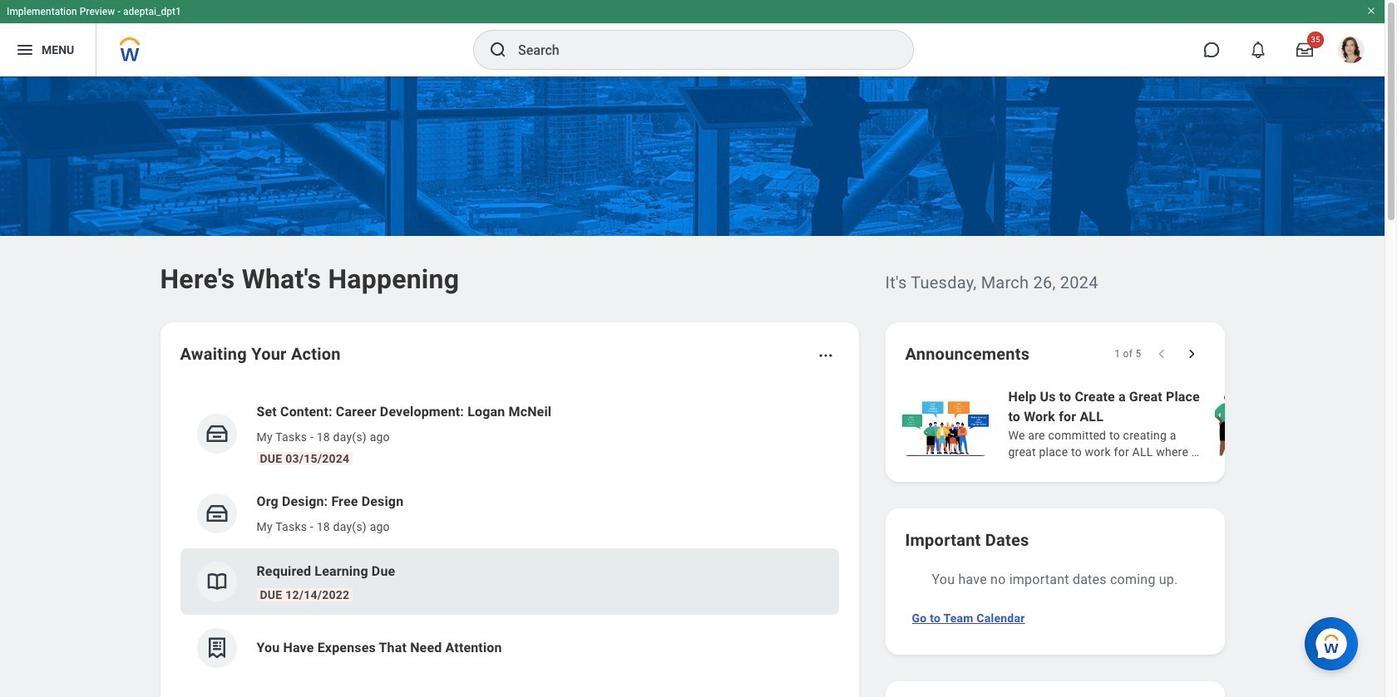 Task type: locate. For each thing, give the bounding box(es) containing it.
inbox image
[[204, 422, 229, 447], [204, 502, 229, 527]]

main content
[[0, 77, 1397, 698]]

1 horizontal spatial list
[[899, 386, 1397, 462]]

0 horizontal spatial list
[[180, 389, 839, 682]]

list
[[899, 386, 1397, 462], [180, 389, 839, 682]]

Search Workday  search field
[[518, 32, 879, 68]]

close environment banner image
[[1367, 6, 1377, 16]]

list item
[[180, 549, 839, 616]]

1 vertical spatial inbox image
[[204, 502, 229, 527]]

banner
[[0, 0, 1385, 77]]

0 vertical spatial inbox image
[[204, 422, 229, 447]]

related actions image
[[817, 348, 834, 364]]

inbox large image
[[1297, 42, 1313, 58]]

justify image
[[15, 40, 35, 60]]

chevron left small image
[[1153, 346, 1170, 363]]

search image
[[488, 40, 508, 60]]

status
[[1115, 348, 1142, 361]]

book open image
[[204, 570, 229, 595]]



Task type: vqa. For each thing, say whether or not it's contained in the screenshot.
'notifications large' icon
yes



Task type: describe. For each thing, give the bounding box(es) containing it.
2 inbox image from the top
[[204, 502, 229, 527]]

profile logan mcneil image
[[1338, 37, 1365, 67]]

dashboard expenses image
[[204, 636, 229, 661]]

1 inbox image from the top
[[204, 422, 229, 447]]

chevron right small image
[[1183, 346, 1200, 363]]

notifications large image
[[1250, 42, 1267, 58]]



